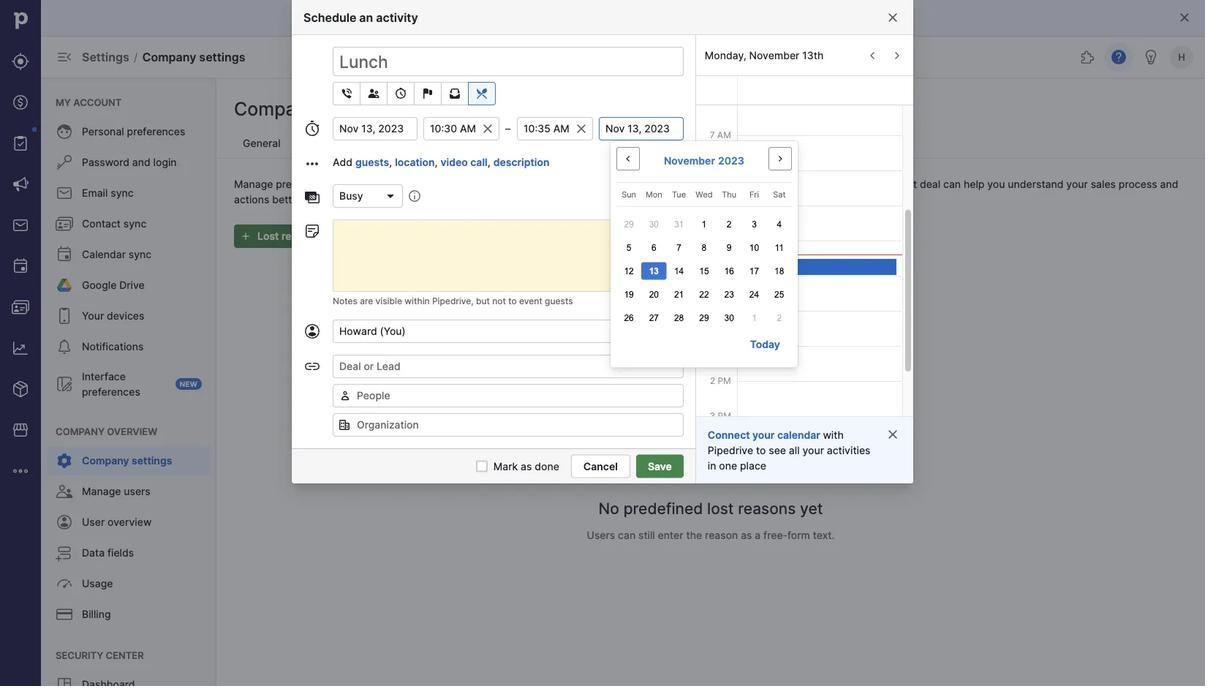 Task type: locate. For each thing, give the bounding box(es) containing it.
h:mm AM text field
[[517, 117, 593, 140]]

users down company settings link
[[124, 485, 151, 498]]

0 horizontal spatial 9
[[710, 200, 715, 210]]

my account
[[56, 97, 122, 108]]

5 am from the top
[[718, 235, 731, 245]]

8 button
[[692, 236, 717, 259]]

Lunch text field
[[333, 47, 684, 76]]

0 horizontal spatial undefined button
[[617, 147, 684, 170]]

sync for calendar sync
[[129, 248, 152, 261]]

8 inside the 'schedule an activity' dialog
[[710, 165, 715, 175]]

campaigns image
[[12, 176, 29, 193]]

12 button
[[617, 259, 642, 283]]

11 button
[[767, 236, 792, 259]]

lost
[[431, 137, 452, 150], [258, 230, 279, 243]]

30
[[649, 219, 659, 229], [725, 313, 734, 323]]

5 inside the 'schedule an activity' dialog
[[710, 481, 716, 491]]

notifications
[[82, 341, 144, 353]]

and inside the manage predefined lost reasons. when a deal is marked as lost, users can choose between these options. documenting the reason for a lost deal can help you understand your sales process and actions better.
[[1161, 178, 1179, 190]]

0 horizontal spatial and
[[132, 156, 151, 169]]

6 inside the 'schedule an activity' dialog
[[710, 94, 715, 105]]

color undefined image
[[12, 135, 29, 152], [56, 154, 73, 171], [56, 215, 73, 233], [56, 277, 73, 294], [56, 307, 73, 325], [56, 514, 73, 531], [56, 575, 73, 593], [56, 606, 73, 623]]

1 horizontal spatial and
[[1161, 178, 1179, 190]]

3 color undefined image from the top
[[56, 246, 73, 263]]

0 horizontal spatial undefined
[[642, 153, 684, 164]]

billing link
[[47, 600, 211, 629]]

2 pm from the top
[[718, 375, 731, 386]]

1 for the left 1 button
[[702, 219, 707, 229]]

close image
[[887, 12, 899, 23]]

color primary image
[[338, 88, 356, 99], [576, 123, 587, 135], [304, 189, 321, 206], [304, 222, 321, 240], [304, 323, 321, 340], [339, 390, 351, 402], [339, 419, 350, 431], [476, 461, 488, 472]]

1 button down the 24
[[742, 306, 767, 330]]

11 for 11
[[775, 243, 784, 252]]

6 inside 6 button
[[652, 243, 657, 252]]

7 for 7 am
[[710, 129, 715, 140]]

contacts image
[[12, 298, 29, 316]]

description
[[494, 156, 550, 169]]

12 down 5 button
[[624, 266, 634, 276]]

3 up connect
[[710, 410, 716, 421]]

1 vertical spatial the
[[687, 529, 703, 542]]

, up marked
[[488, 156, 491, 169]]

none field people
[[333, 384, 684, 408]]

lost
[[332, 178, 350, 190], [900, 178, 918, 190], [707, 499, 734, 518]]

color undefined image right insights icon
[[56, 338, 73, 356]]

29 down 22 button
[[700, 313, 709, 323]]

0 horizontal spatial 6
[[652, 243, 657, 252]]

17 button
[[742, 259, 767, 283]]

1 horizontal spatial 4
[[777, 219, 782, 229]]

form
[[788, 529, 810, 542]]

19 button
[[617, 283, 642, 306]]

0 vertical spatial lost
[[431, 137, 452, 150]]

0 vertical spatial 4
[[777, 219, 782, 229]]

2 horizontal spatial lost
[[900, 178, 918, 190]]

1 pm from the top
[[718, 305, 731, 316]]

1 am from the top
[[718, 94, 731, 105]]

5 pm from the top
[[718, 481, 731, 491]]

1 horizontal spatial settings
[[199, 50, 245, 64]]

9 up 16
[[727, 243, 732, 252]]

color undefined image left "usage" on the bottom left
[[56, 575, 73, 593]]

2 vertical spatial none field
[[333, 413, 684, 437]]

am right 8 button
[[718, 235, 731, 245]]

29 button down 22
[[692, 306, 717, 330]]

1 vertical spatial predefined
[[624, 499, 703, 518]]

color undefined image inside email sync link
[[56, 184, 73, 202]]

notes
[[333, 296, 358, 307]]

color undefined image for calendar sync
[[56, 246, 73, 263]]

lost for lost reasons
[[431, 137, 452, 150]]

1 horizontal spatial 3
[[752, 219, 757, 229]]

2 am from the top
[[718, 129, 731, 140]]

leads image
[[12, 53, 29, 70]]

9 inside the 'schedule an activity' dialog
[[710, 200, 715, 210]]

color undefined image inside the user overview link
[[56, 514, 73, 531]]

undefined button up "between"
[[617, 147, 684, 170]]

12 inside the 'schedule an activity' dialog
[[706, 305, 716, 316]]

howard
[[339, 325, 377, 338]]

1 vertical spatial none field
[[333, 384, 684, 408]]

1 horizontal spatial 10
[[750, 243, 760, 252]]

deal left help
[[920, 178, 941, 190]]

email sync
[[82, 187, 134, 199]]

center
[[106, 650, 144, 661]]

2 vertical spatial sync
[[129, 248, 152, 261]]

color undefined image down my
[[56, 123, 73, 140]]

0 vertical spatial the
[[820, 178, 836, 190]]

0 vertical spatial predefined
[[276, 178, 329, 190]]

8
[[710, 165, 715, 175], [702, 243, 707, 252]]

preferences up login
[[127, 125, 185, 138]]

0 vertical spatial reasons
[[455, 137, 494, 150]]

lost,
[[523, 178, 544, 190]]

manage users
[[82, 485, 151, 498]]

color undefined image inside password and login link
[[56, 154, 73, 171]]

3 none field from the top
[[333, 413, 684, 437]]

pm up connect
[[718, 410, 731, 421]]

29 for the bottommost 29 button
[[700, 313, 709, 323]]

1 vertical spatial 4
[[710, 446, 716, 456]]

6 up 7 am
[[710, 94, 715, 105]]

color undefined image inside the manage users link
[[56, 483, 73, 500]]

lost right color primary inverted icon
[[258, 230, 279, 243]]

30 down 23 button
[[725, 313, 734, 323]]

manage
[[234, 178, 273, 190], [82, 485, 121, 498]]

10
[[706, 235, 715, 245], [750, 243, 760, 252]]

0 horizontal spatial 29 button
[[617, 213, 642, 236]]

6 color undefined image from the top
[[56, 452, 73, 470]]

a right info icon
[[427, 178, 433, 190]]

9 button
[[717, 236, 742, 259]]

lost for when
[[332, 178, 350, 190]]

2 down 25 button
[[777, 313, 782, 323]]

color undefined image inside calendar sync link
[[56, 246, 73, 263]]

color undefined image left manage users
[[56, 483, 73, 500]]

am for 6 am
[[718, 94, 731, 105]]

0 horizontal spatial 1
[[702, 219, 707, 229]]

lost down '5 pm' at the right
[[707, 499, 734, 518]]

8 inside button
[[702, 243, 707, 252]]

0 vertical spatial to
[[509, 296, 517, 307]]

schedule an activity
[[304, 10, 418, 25]]

to
[[509, 296, 517, 307], [756, 444, 766, 457]]

h:mm AM text field
[[424, 117, 500, 140]]

5 down in
[[710, 481, 716, 491]]

sync for email sync
[[111, 187, 134, 199]]

undefined button
[[617, 147, 684, 170], [769, 147, 837, 170]]

manage up actions
[[234, 178, 273, 190]]

17
[[750, 266, 760, 276]]

0 horizontal spatial 11
[[707, 270, 715, 281]]

2 for the bottommost "2" button
[[777, 313, 782, 323]]

heading containing undefined
[[617, 147, 837, 183]]

you
[[988, 178, 1006, 190]]

color undefined image left calendar at top
[[56, 246, 73, 263]]

am up 8 am
[[718, 129, 731, 140]]

4 color undefined image from the top
[[56, 338, 73, 356]]

pipedrive,
[[432, 296, 474, 307]]

5 color undefined image from the top
[[56, 375, 73, 393]]

fields
[[107, 547, 134, 559]]

0 horizontal spatial lost
[[332, 178, 350, 190]]

11 inside the 'schedule an activity' dialog
[[707, 270, 715, 281]]

3 inside "button"
[[752, 219, 757, 229]]

4 up 11 button
[[777, 219, 782, 229]]

color undefined image for password and login
[[56, 154, 73, 171]]

as inside the 'schedule an activity' dialog
[[521, 460, 532, 473]]

1 button
[[692, 213, 717, 236], [742, 306, 767, 330]]

as left free- on the right bottom of the page
[[741, 529, 752, 542]]

reason inside the manage predefined lost reasons. when a deal is marked as lost, users can choose between these options. documenting the reason for a lost deal can help you understand your sales process and actions better.
[[839, 178, 872, 190]]

color undefined image inside company settings link
[[56, 452, 73, 470]]

13
[[649, 266, 659, 276]]

reasons.
[[352, 178, 394, 190]]

user overview
[[82, 516, 152, 529]]

guests right event
[[545, 296, 573, 307]]

undefined up "between"
[[642, 153, 684, 164]]

lost down add
[[332, 178, 350, 190]]

0 horizontal spatial ,
[[389, 156, 392, 169]]

0 vertical spatial 6
[[710, 94, 715, 105]]

can left help
[[944, 178, 961, 190]]

10 inside the 'schedule an activity' dialog
[[706, 235, 715, 245]]

pm down one
[[718, 481, 731, 491]]

0 vertical spatial 29
[[624, 219, 634, 229]]

29 button down sun
[[617, 213, 642, 236]]

0 horizontal spatial lost
[[258, 230, 279, 243]]

8 for 8
[[702, 243, 707, 252]]

color undefined image for manage users
[[56, 483, 73, 500]]

as left lost,
[[509, 178, 521, 190]]

0 horizontal spatial 30 button
[[642, 213, 667, 236]]

1 vertical spatial 6
[[652, 243, 657, 252]]

color undefined image inside "notifications" link
[[56, 338, 73, 356]]

5 up 12 button
[[627, 243, 632, 252]]

lost up add guests , location , video call , description
[[431, 137, 452, 150]]

sync up drive
[[129, 248, 152, 261]]

12 down 22
[[706, 305, 716, 316]]

menu containing personal preferences
[[41, 78, 217, 686]]

1 vertical spatial reason
[[282, 230, 315, 243]]

am for 10 am
[[718, 235, 731, 245]]

the right the documenting at the right
[[820, 178, 836, 190]]

1 horizontal spatial 8
[[710, 165, 715, 175]]

color undefined image down security
[[56, 676, 73, 686]]

am down thu
[[718, 200, 731, 210]]

Busy field
[[333, 184, 403, 208]]

with
[[823, 429, 844, 441]]

color primary image inside organization field
[[339, 419, 350, 431]]

, left video
[[435, 156, 438, 169]]

company settings inside menu item
[[82, 455, 172, 467]]

0 horizontal spatial predefined
[[276, 178, 329, 190]]

Deal or Lead text field
[[333, 355, 684, 378]]

color undefined image left google
[[56, 277, 73, 294]]

4 pm from the top
[[718, 446, 731, 456]]

reason down no predefined lost reasons yet
[[705, 529, 738, 542]]

4 inside button
[[777, 219, 782, 229]]

color undefined image left user
[[56, 514, 73, 531]]

4
[[777, 219, 782, 229], [710, 446, 716, 456]]

1 color undefined image from the top
[[56, 123, 73, 140]]

password and login link
[[47, 148, 211, 177]]

1 horizontal spatial undefined
[[794, 153, 837, 164]]

1 undefined button from the left
[[617, 147, 684, 170]]

Search Pipedrive field
[[471, 42, 735, 72]]

lost for lost reason
[[258, 230, 279, 243]]

settings inside menu item
[[132, 455, 172, 467]]

1 vertical spatial company settings
[[82, 455, 172, 467]]

menu for schedule an activity
[[0, 0, 41, 686]]

1 vertical spatial to
[[756, 444, 766, 457]]

the inside the manage predefined lost reasons. when a deal is marked as lost, users can choose between these options. documenting the reason for a lost deal can help you understand your sales process and actions better.
[[820, 178, 836, 190]]

1 vertical spatial preferences
[[82, 386, 140, 398]]

place
[[740, 459, 767, 472]]

company down interface preferences at the left bottom of page
[[56, 426, 105, 437]]

9 inside button
[[727, 243, 732, 252]]

color undefined image for contact sync
[[56, 215, 73, 233]]

0 vertical spatial manage
[[234, 178, 273, 190]]

sync
[[111, 187, 134, 199], [124, 218, 147, 230], [129, 248, 152, 261]]

overview up company settings link
[[107, 426, 158, 437]]

save button
[[636, 455, 684, 478]]

guests up reasons.
[[356, 156, 389, 169]]

color undefined image inside data fields link
[[56, 544, 73, 562]]

2 horizontal spatial your
[[1067, 178, 1089, 190]]

0 vertical spatial sync
[[111, 187, 134, 199]]

0 vertical spatial 29 button
[[617, 213, 642, 236]]

heading
[[617, 147, 837, 183]]

1 vertical spatial your
[[753, 429, 775, 441]]

menu
[[0, 0, 41, 686], [41, 78, 217, 686]]

1 up 10 am
[[702, 219, 707, 229]]

color undefined image inside contact sync link
[[56, 215, 73, 233]]

color undefined image inside usage link
[[56, 575, 73, 593]]

none field down people field
[[333, 413, 684, 437]]

color primary image
[[1179, 12, 1191, 23], [365, 88, 383, 99], [392, 88, 410, 99], [419, 88, 437, 99], [446, 88, 464, 99], [473, 88, 491, 99], [304, 120, 321, 138], [482, 123, 494, 135], [304, 155, 321, 173], [385, 190, 397, 202], [304, 358, 321, 375], [887, 429, 899, 440]]

info image
[[409, 190, 421, 202]]

deal
[[436, 178, 457, 190], [920, 178, 941, 190]]

and right process
[[1161, 178, 1179, 190]]

in
[[708, 459, 717, 472]]

color undefined image left the billing
[[56, 606, 73, 623]]

pm up one
[[718, 446, 731, 456]]

2 undefined from the left
[[794, 153, 837, 164]]

color undefined image
[[56, 123, 73, 140], [56, 184, 73, 202], [56, 246, 73, 263], [56, 338, 73, 356], [56, 375, 73, 393], [56, 452, 73, 470], [56, 483, 73, 500], [56, 544, 73, 562], [56, 676, 73, 686]]

these
[[680, 178, 708, 190]]

4 button
[[767, 213, 792, 236]]

menu for activities
[[41, 78, 217, 686]]

0 vertical spatial 30 button
[[642, 213, 667, 236]]

3 inside the 'schedule an activity' dialog
[[710, 410, 716, 421]]

8 color undefined image from the top
[[56, 544, 73, 562]]

reasons up "call"
[[455, 137, 494, 150]]

7 down 31 button
[[677, 243, 682, 252]]

drive
[[119, 279, 145, 292]]

none field up people field
[[333, 355, 684, 378]]

1 horizontal spatial 12
[[706, 305, 716, 316]]

8 for 8 am
[[710, 165, 715, 175]]

0 vertical spatial 2 button
[[717, 213, 742, 236]]

1 horizontal spatial ,
[[435, 156, 438, 169]]

0 vertical spatial as
[[509, 178, 521, 190]]

1 horizontal spatial 30 button
[[717, 306, 742, 330]]

29
[[624, 219, 634, 229], [700, 313, 709, 323]]

am up 23
[[718, 270, 731, 281]]

manage predefined lost reasons. when a deal is marked as lost, users can choose between these options. documenting the reason for a lost deal can help you understand your sales process and actions better.
[[234, 178, 1179, 206]]

0 vertical spatial 1
[[702, 219, 707, 229]]

preferences for personal
[[127, 125, 185, 138]]

30 button down 23
[[717, 306, 742, 330]]

2 button down 25
[[767, 306, 792, 330]]

5 inside 5 button
[[627, 243, 632, 252]]

1 button down 9 am
[[692, 213, 717, 236]]

pm up 3 pm
[[718, 375, 731, 386]]

color undefined image inside billing link
[[56, 606, 73, 623]]

4 up in
[[710, 446, 716, 456]]

to inside with pipedrive to see all your activities in one place
[[756, 444, 766, 457]]

lost reason button
[[234, 225, 327, 248]]

sync right email
[[111, 187, 134, 199]]

7 inside the 'schedule an activity' dialog
[[710, 129, 715, 140]]

0 vertical spatial 5
[[627, 243, 632, 252]]

0 horizontal spatial 5
[[627, 243, 632, 252]]

company settings up activities
[[234, 98, 392, 120]]

manage up user
[[82, 485, 121, 498]]

overview for company overview
[[107, 426, 158, 437]]

1 down '24' "button"
[[752, 313, 757, 323]]

0 vertical spatial none field
[[333, 355, 684, 378]]

1 horizontal spatial lost
[[707, 499, 734, 518]]

10 left the 9 button
[[706, 235, 715, 245]]

22 button
[[692, 283, 717, 306]]

6 button
[[642, 236, 667, 259]]

0 vertical spatial 9
[[710, 200, 715, 210]]

am for 7 am
[[718, 129, 731, 140]]

predefined inside the manage predefined lost reasons. when a deal is marked as lost, users can choose between these options. documenting the reason for a lost deal can help you understand your sales process and actions better.
[[276, 178, 329, 190]]

1 vertical spatial users
[[124, 485, 151, 498]]

more image
[[12, 462, 29, 480]]

8 up 15
[[702, 243, 707, 252]]

0 vertical spatial 12
[[624, 266, 634, 276]]

color undefined image inside the your devices link
[[56, 307, 73, 325]]

lost inside lost reason button
[[258, 230, 279, 243]]

2 up 10 am
[[727, 219, 732, 229]]

4 am from the top
[[718, 200, 731, 210]]

deal left is
[[436, 178, 457, 190]]

manage for manage predefined lost reasons. when a deal is marked as lost, users can choose between these options. documenting the reason for a lost deal can help you understand your sales process and actions better.
[[234, 178, 273, 190]]

12 inside button
[[624, 266, 634, 276]]

10 up color primary inverted image
[[750, 243, 760, 252]]

24 button
[[742, 283, 767, 306]]

3 pm from the top
[[718, 410, 731, 421]]

color undefined image left contact
[[56, 215, 73, 233]]

1 none field from the top
[[333, 355, 684, 378]]

am for 11 am
[[718, 270, 731, 281]]

your inside the manage predefined lost reasons. when a deal is marked as lost, users can choose between these options. documenting the reason for a lost deal can help you understand your sales process and actions better.
[[1067, 178, 1089, 190]]

better.
[[272, 193, 304, 206]]

21 button
[[667, 283, 692, 306]]

color undefined image left password
[[56, 154, 73, 171]]

pm for 4 pm
[[718, 446, 731, 456]]

grid containing 29
[[617, 183, 792, 330]]

11 left 16 button
[[707, 270, 715, 281]]

color undefined image inside personal preferences link
[[56, 123, 73, 140]]

and inside password and login link
[[132, 156, 151, 169]]

1 horizontal spatial 2 button
[[767, 306, 792, 330]]

7 for 7
[[677, 243, 682, 252]]

color undefined image for company settings
[[56, 452, 73, 470]]

email sync link
[[47, 179, 211, 208]]

1 horizontal spatial to
[[756, 444, 766, 457]]

, down currencies
[[389, 156, 392, 169]]

grid
[[617, 183, 792, 330]]

color undefined image for billing
[[56, 606, 73, 623]]

predefined up better.
[[276, 178, 329, 190]]

1 vertical spatial lost
[[258, 230, 279, 243]]

1 horizontal spatial lost
[[431, 137, 452, 150]]

0 vertical spatial 30
[[649, 219, 659, 229]]

undefined up the documenting at the right
[[794, 153, 837, 164]]

color undefined image right more icon
[[56, 452, 73, 470]]

24
[[750, 289, 760, 299]]

4 inside the 'schedule an activity' dialog
[[710, 446, 716, 456]]

7 down 6 am
[[710, 129, 715, 140]]

0 vertical spatial reason
[[839, 178, 872, 190]]

1 , from the left
[[389, 156, 392, 169]]

7 color undefined image from the top
[[56, 483, 73, 500]]

1 vertical spatial settings
[[322, 98, 392, 120]]

0 vertical spatial your
[[1067, 178, 1089, 190]]

0 horizontal spatial deal
[[436, 178, 457, 190]]

2 , from the left
[[435, 156, 438, 169]]

18
[[775, 266, 785, 276]]

29 up 5 button
[[624, 219, 634, 229]]

0 horizontal spatial 10
[[706, 235, 715, 245]]

color undefined image for usage
[[56, 575, 73, 593]]

manage inside the manage predefined lost reasons. when a deal is marked as lost, users can choose between these options. documenting the reason for a lost deal can help you understand your sales process and actions better.
[[234, 178, 273, 190]]

11 inside button
[[775, 243, 784, 252]]

0 horizontal spatial reason
[[282, 230, 315, 243]]

2 none field from the top
[[333, 384, 684, 408]]

color undefined image inside google drive link
[[56, 277, 73, 294]]

wed
[[696, 190, 713, 199]]

am up 7 am
[[718, 94, 731, 105]]

pm for 5 pm
[[718, 481, 731, 491]]

your
[[1067, 178, 1089, 190], [753, 429, 775, 441], [803, 444, 824, 457]]

general
[[243, 137, 281, 150]]

2 up 3 pm
[[710, 375, 716, 386]]

3 up 10 "button"
[[752, 219, 757, 229]]

1 horizontal spatial 29 button
[[692, 306, 717, 330]]

,
[[389, 156, 392, 169], [435, 156, 438, 169], [488, 156, 491, 169]]

menu toggle image
[[56, 48, 73, 66]]

busy button
[[333, 184, 403, 208]]

2 vertical spatial your
[[803, 444, 824, 457]]

lost right for
[[900, 178, 918, 190]]

google drive
[[82, 279, 145, 292]]

1 undefined from the left
[[642, 153, 684, 164]]

25
[[775, 289, 785, 299]]

5
[[627, 243, 632, 252], [710, 481, 716, 491]]

1 horizontal spatial 29
[[700, 313, 709, 323]]

and left login
[[132, 156, 151, 169]]

pm for 12 pm
[[718, 305, 731, 316]]

home image
[[10, 10, 31, 31]]

0 horizontal spatial as
[[509, 178, 521, 190]]

2 inside the 'schedule an activity' dialog
[[710, 375, 716, 386]]

0 vertical spatial 2
[[727, 219, 732, 229]]

can left choose
[[576, 178, 594, 190]]

none field down deal or lead text box
[[333, 384, 684, 408]]

settings
[[199, 50, 245, 64], [322, 98, 392, 120], [132, 455, 172, 467]]

actions
[[234, 193, 270, 206]]

0 vertical spatial and
[[132, 156, 151, 169]]

1 vertical spatial 5
[[710, 481, 716, 491]]

1 horizontal spatial 11
[[775, 243, 784, 252]]

1 vertical spatial 12
[[706, 305, 716, 316]]

9 down "wed"
[[710, 200, 715, 210]]

an
[[359, 10, 373, 25]]

1 horizontal spatial your
[[803, 444, 824, 457]]

2 color undefined image from the top
[[56, 184, 73, 202]]

can left still at the right of page
[[618, 529, 636, 542]]

3 am from the top
[[718, 165, 731, 175]]

30 button
[[642, 213, 667, 236], [717, 306, 742, 330]]

1 horizontal spatial the
[[820, 178, 836, 190]]

2 horizontal spatial reason
[[839, 178, 872, 190]]

3 for 3
[[752, 219, 757, 229]]

sync for contact sync
[[124, 218, 147, 230]]

1 vertical spatial 29 button
[[692, 306, 717, 330]]

10 inside "button"
[[750, 243, 760, 252]]

0 horizontal spatial 2
[[710, 375, 716, 386]]

6 am from the top
[[718, 270, 731, 281]]

users
[[547, 178, 574, 190], [124, 485, 151, 498]]

0 horizontal spatial users
[[124, 485, 151, 498]]

None field
[[333, 355, 684, 378], [333, 384, 684, 408], [333, 413, 684, 437]]

7 inside button
[[677, 243, 682, 252]]

howard (you) button
[[333, 320, 684, 343]]

2 button down 9 am
[[717, 213, 742, 236]]

1 vertical spatial 1
[[752, 313, 757, 323]]

preferences for interface
[[82, 386, 140, 398]]

as right mark
[[521, 460, 532, 473]]

to right not
[[509, 296, 517, 307]]

manage inside menu
[[82, 485, 121, 498]]

color undefined image down deals image
[[12, 135, 29, 152]]

predefined for no
[[624, 499, 703, 518]]

color undefined image left your
[[56, 307, 73, 325]]

1 vertical spatial 1 button
[[742, 306, 767, 330]]

0 horizontal spatial 12
[[624, 266, 634, 276]]

undefined button up the documenting at the right
[[769, 147, 837, 170]]

1 horizontal spatial company settings
[[234, 98, 392, 120]]

predefined
[[276, 178, 329, 190], [624, 499, 703, 518]]

contact
[[82, 218, 121, 230]]

7 button
[[667, 236, 692, 259]]

color undefined image left interface
[[56, 375, 73, 393]]

4 for 4 pm
[[710, 446, 716, 456]]



Task type: vqa. For each thing, say whether or not it's contained in the screenshot.
"Venezuelan" related to Venezuelan Bolivar (VEB)
no



Task type: describe. For each thing, give the bounding box(es) containing it.
26
[[624, 313, 634, 323]]

/
[[134, 50, 138, 64]]

19
[[624, 289, 634, 299]]

when
[[397, 178, 425, 190]]

23 button
[[717, 283, 742, 306]]

interface preferences
[[82, 370, 140, 398]]

done
[[535, 460, 560, 473]]

am for 9 am
[[718, 200, 731, 210]]

2 horizontal spatial settings
[[322, 98, 392, 120]]

deals image
[[12, 94, 29, 111]]

0 horizontal spatial reasons
[[455, 137, 494, 150]]

marketplace image
[[12, 421, 29, 439]]

cancel button
[[571, 455, 631, 478]]

fri
[[750, 190, 759, 199]]

settings
[[82, 50, 129, 64]]

28
[[675, 313, 684, 323]]

9 am
[[710, 200, 731, 210]]

color undefined image for email sync
[[56, 184, 73, 202]]

4 for 4
[[777, 219, 782, 229]]

user
[[82, 516, 105, 529]]

15
[[700, 266, 709, 276]]

color primary inverted image
[[744, 260, 756, 272]]

billing
[[82, 608, 111, 621]]

reason inside lost reason button
[[282, 230, 315, 243]]

color undefined image for data fields
[[56, 544, 73, 562]]

color undefined image for your devices
[[56, 307, 73, 325]]

2 horizontal spatial as
[[741, 529, 752, 542]]

company overview
[[56, 426, 158, 437]]

undefined for first undefined button from the right
[[794, 153, 837, 164]]

help
[[964, 178, 985, 190]]

all
[[789, 444, 800, 457]]

26 button
[[617, 306, 642, 330]]

1 horizontal spatial 30
[[725, 313, 734, 323]]

manage for manage users
[[82, 485, 121, 498]]

quick help image
[[1111, 48, 1128, 66]]

2 pm
[[710, 375, 731, 386]]

today button
[[745, 333, 786, 356]]

options.
[[711, 178, 750, 190]]

15 button
[[692, 259, 717, 283]]

0 horizontal spatial the
[[687, 529, 703, 542]]

1 horizontal spatial reason
[[705, 529, 738, 542]]

9 color undefined image from the top
[[56, 676, 73, 686]]

6 for 6 am
[[710, 94, 715, 105]]

1 horizontal spatial guests
[[545, 296, 573, 307]]

previous day image
[[864, 50, 882, 61]]

personal preferences link
[[47, 117, 211, 146]]

activities
[[827, 444, 871, 457]]

1 horizontal spatial can
[[618, 529, 636, 542]]

my
[[56, 97, 71, 108]]

company right / at left
[[142, 50, 196, 64]]

company settings menu item
[[41, 446, 217, 476]]

sales assistant image
[[1143, 48, 1160, 66]]

user overview link
[[47, 508, 211, 537]]

color undefined image for personal preferences
[[56, 123, 73, 140]]

for
[[875, 178, 888, 190]]

next day image
[[889, 50, 906, 61]]

0 horizontal spatial 1 button
[[692, 213, 717, 236]]

9 for 9 am
[[710, 200, 715, 210]]

0 horizontal spatial 30
[[649, 219, 659, 229]]

8 am
[[710, 165, 731, 175]]

between
[[635, 178, 678, 190]]

users inside menu
[[124, 485, 151, 498]]

add guests , location , video call , description
[[333, 156, 550, 169]]

your
[[82, 310, 104, 322]]

(you)
[[380, 325, 406, 338]]

howard (you)
[[339, 325, 406, 338]]

undefined for 2nd undefined button from right
[[642, 153, 684, 164]]

am for 8 am
[[718, 165, 731, 175]]

Organization text field
[[333, 413, 684, 437]]

color primary inverted image
[[237, 230, 255, 242]]

password and login
[[82, 156, 177, 169]]

video
[[441, 156, 468, 169]]

none field organization
[[333, 413, 684, 437]]

settings / company settings
[[82, 50, 245, 64]]

as inside the manage predefined lost reasons. when a deal is marked as lost, users can choose between these options. documenting the reason for a lost deal can help you understand your sales process and actions better.
[[509, 178, 521, 190]]

10 for 10
[[750, 243, 760, 252]]

with pipedrive to see all your activities in one place
[[708, 429, 871, 472]]

5 for 5 pm
[[710, 481, 716, 491]]

event
[[519, 296, 543, 307]]

9 for 9
[[727, 243, 732, 252]]

5 button
[[617, 236, 642, 259]]

company up general
[[234, 98, 317, 120]]

27
[[649, 313, 659, 323]]

12 for 12
[[624, 266, 634, 276]]

products image
[[12, 380, 29, 398]]

one
[[719, 459, 738, 472]]

0 vertical spatial settings
[[199, 50, 245, 64]]

documenting
[[752, 178, 817, 190]]

2 horizontal spatial can
[[944, 178, 961, 190]]

0 horizontal spatial a
[[427, 178, 433, 190]]

google
[[82, 279, 117, 292]]

Howard (You) field
[[333, 320, 684, 343]]

data fields
[[82, 547, 134, 559]]

20 button
[[642, 283, 667, 306]]

connect your calendar
[[708, 429, 821, 441]]

1 deal from the left
[[436, 178, 457, 190]]

your inside with pipedrive to see all your activities in one place
[[803, 444, 824, 457]]

monday, november 13th
[[705, 49, 824, 62]]

29 for leftmost 29 button
[[624, 219, 634, 229]]

your devices
[[82, 310, 144, 322]]

activities image
[[12, 258, 29, 275]]

understand
[[1008, 178, 1064, 190]]

1 vertical spatial 2 button
[[767, 306, 792, 330]]

31
[[675, 219, 684, 229]]

14 button
[[667, 259, 692, 283]]

pipedrive
[[708, 444, 754, 457]]

save
[[648, 460, 672, 473]]

quick add image
[[752, 48, 770, 66]]

connect your calendar link
[[708, 429, 823, 441]]

interface
[[82, 370, 126, 383]]

color undefined image for notifications
[[56, 338, 73, 356]]

16
[[725, 266, 734, 276]]

2 horizontal spatial a
[[891, 178, 897, 190]]

1 horizontal spatial a
[[755, 529, 761, 542]]

7 am
[[710, 129, 731, 140]]

pm for 2 pm
[[718, 375, 731, 386]]

predefined for manage
[[276, 178, 329, 190]]

no
[[599, 499, 620, 518]]

2 for the top "2" button
[[727, 219, 732, 229]]

overview for user overview
[[108, 516, 152, 529]]

cancel
[[584, 460, 618, 473]]

none field deal or lead
[[333, 355, 684, 378]]

3 for 3 pm
[[710, 410, 716, 421]]

21
[[675, 289, 684, 299]]

14
[[675, 266, 684, 276]]

email
[[82, 187, 108, 199]]

Use the arrow keys to pick a date text field
[[333, 117, 418, 140]]

18 button
[[767, 259, 792, 283]]

color undefined image for user overview
[[56, 514, 73, 531]]

6 am
[[710, 94, 731, 105]]

color undefined image for google drive
[[56, 277, 73, 294]]

pm for 3 pm
[[718, 410, 731, 421]]

notes are visible within pipedrive, but not to event guests
[[333, 296, 573, 307]]

insights image
[[12, 339, 29, 357]]

lost for yet
[[707, 499, 734, 518]]

11 for 11 am
[[707, 270, 715, 281]]

0 horizontal spatial can
[[576, 178, 594, 190]]

12 for 12 pm
[[706, 305, 716, 316]]

20
[[649, 289, 659, 299]]

Use the arrow keys to pick a date text field
[[599, 117, 684, 140]]

company inside menu item
[[82, 455, 129, 467]]

3 , from the left
[[488, 156, 491, 169]]

activities
[[298, 137, 343, 150]]

lost reasons
[[431, 137, 494, 150]]

account
[[73, 97, 122, 108]]

10 for 10 am
[[706, 235, 715, 245]]

login
[[153, 156, 177, 169]]

1 vertical spatial 30 button
[[717, 306, 742, 330]]

13th
[[803, 49, 824, 62]]

0 vertical spatial guests
[[356, 156, 389, 169]]

users inside the manage predefined lost reasons. when a deal is marked as lost, users can choose between these options. documenting the reason for a lost deal can help you understand your sales process and actions better.
[[547, 178, 574, 190]]

2 for 2 pm
[[710, 375, 716, 386]]

color primary image inside people field
[[339, 390, 351, 402]]

5 for 5
[[627, 243, 632, 252]]

13 button
[[642, 259, 667, 283]]

1 for rightmost 1 button
[[752, 313, 757, 323]]

5 pm
[[710, 481, 731, 491]]

color undefined image for interface preferences
[[56, 375, 73, 393]]

People text field
[[351, 385, 683, 407]]

h button
[[1168, 42, 1197, 72]]

color primary image inside busy popup button
[[385, 190, 397, 202]]

security
[[56, 650, 103, 661]]

1 vertical spatial reasons
[[738, 499, 796, 518]]

2 undefined button from the left
[[769, 147, 837, 170]]

calendar sync link
[[47, 240, 211, 269]]

no predefined lost reasons yet
[[599, 499, 823, 518]]

2 deal from the left
[[920, 178, 941, 190]]

1 horizontal spatial 1 button
[[742, 306, 767, 330]]

6 for 6
[[652, 243, 657, 252]]

today
[[750, 338, 781, 350]]

schedule an activity dialog
[[0, 0, 1206, 686]]

connect
[[708, 429, 750, 441]]

are
[[360, 296, 373, 307]]

november
[[750, 49, 800, 62]]

sales inbox image
[[12, 217, 29, 234]]

calendar sync
[[82, 248, 152, 261]]

personal preferences
[[82, 125, 185, 138]]

contact sync
[[82, 218, 147, 230]]



